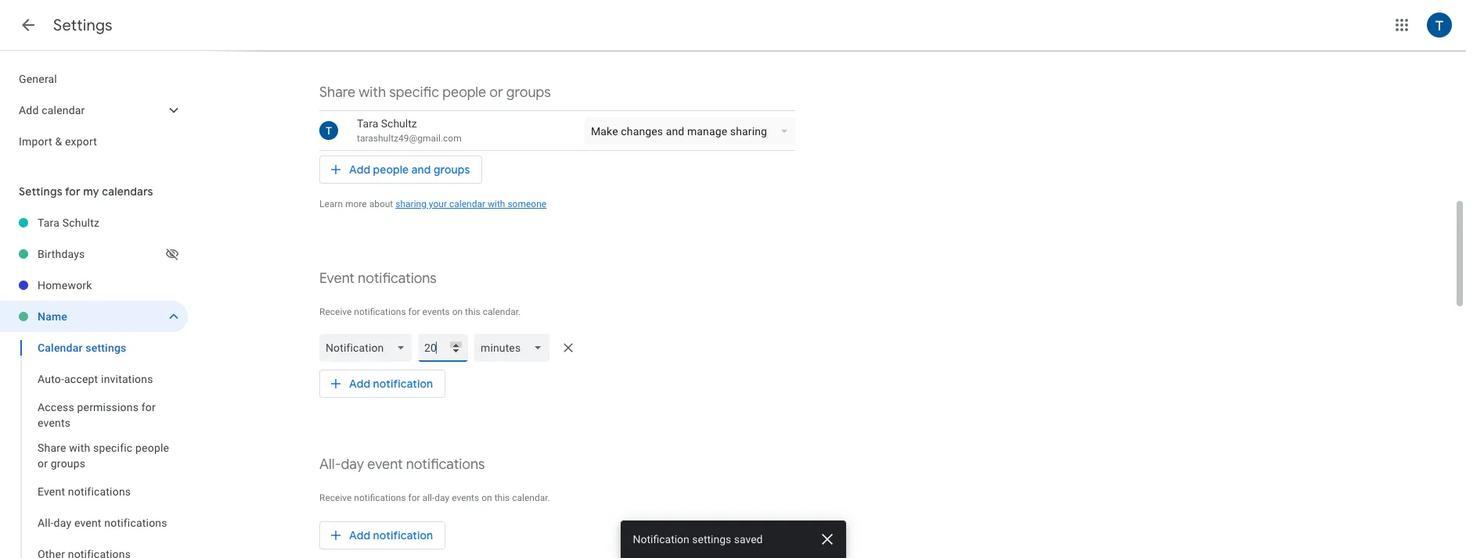 Task type: vqa. For each thing, say whether or not it's contained in the screenshot.
the in the START AND END DATES LIMIT THE DATE RANGE FOR ALL APPOINTMENTS
no



Task type: describe. For each thing, give the bounding box(es) containing it.
your
[[429, 199, 447, 210]]

saved
[[734, 534, 763, 546]]

2 horizontal spatial events
[[452, 493, 479, 504]]

notification for first add notification button from the bottom
[[373, 529, 433, 543]]

auto-accept invitations
[[38, 373, 153, 386]]

0 vertical spatial calendar.
[[483, 307, 521, 318]]

tara for tara schultz
[[38, 217, 60, 229]]

homework link
[[38, 270, 188, 301]]

for for receive notifications for events on this calendar.
[[408, 307, 420, 318]]

add people and groups button
[[319, 151, 483, 189]]

learn
[[319, 199, 343, 210]]

more
[[345, 199, 367, 210]]

settings heading
[[53, 16, 113, 35]]

homework tree item
[[0, 270, 188, 301]]

and
[[412, 163, 431, 177]]

receive notifications for all-day events on this calendar.
[[319, 493, 550, 504]]

access
[[38, 402, 74, 414]]

for for access permissions for events
[[142, 402, 156, 414]]

notification settings saved
[[633, 534, 763, 546]]

&
[[55, 135, 62, 148]]

0 vertical spatial on
[[452, 307, 463, 318]]

add notification for 2nd add notification button from the bottom
[[349, 377, 433, 391]]

go back image
[[19, 16, 38, 34]]

group containing calendar settings
[[0, 333, 188, 559]]

receive for all-
[[319, 493, 352, 504]]

1 vertical spatial calendar
[[449, 199, 485, 210]]

my
[[83, 185, 99, 199]]

tara schultz tarashultz49@gmail.com
[[357, 117, 462, 144]]

groups inside settings for my calendars tree
[[51, 458, 86, 471]]

sharing your calendar with someone link
[[396, 199, 547, 210]]

groups inside button
[[434, 163, 470, 177]]

event notifications inside settings for my calendars tree
[[38, 486, 131, 499]]

settings for my calendars tree
[[0, 207, 188, 559]]

1 horizontal spatial event
[[319, 270, 355, 288]]

import
[[19, 135, 52, 148]]

events for permissions
[[38, 417, 71, 430]]

notification for 2nd add notification button from the bottom
[[373, 377, 433, 391]]

birthdays link
[[38, 239, 163, 270]]

0 vertical spatial groups
[[506, 84, 551, 102]]

people inside button
[[373, 163, 409, 177]]

homework
[[38, 279, 92, 292]]

specific inside settings for my calendars tree
[[93, 442, 133, 455]]

calendar
[[38, 342, 83, 355]]

1 vertical spatial with
[[488, 199, 505, 210]]

notification
[[633, 534, 690, 546]]

or inside tree
[[38, 458, 48, 471]]

settings for calendar
[[86, 342, 126, 355]]

1 vertical spatial calendar.
[[512, 493, 550, 504]]

receive notifications for events on this calendar.
[[319, 307, 521, 318]]

all-
[[422, 493, 435, 504]]

settings for settings
[[53, 16, 113, 35]]

share inside share with specific people or groups
[[38, 442, 66, 455]]

all-day event notifications inside group
[[38, 517, 167, 530]]

add inside tree
[[19, 104, 39, 117]]

add for 2nd add notification button from the bottom
[[349, 377, 370, 391]]

event inside settings for my calendars tree
[[74, 517, 101, 530]]

permissions
[[77, 402, 139, 414]]

add notification for first add notification button from the bottom
[[349, 529, 433, 543]]

1 horizontal spatial specific
[[389, 84, 439, 102]]

settings for settings for my calendars
[[19, 185, 62, 199]]

20 minutes before element
[[319, 331, 795, 366]]

tara schultz tree item
[[0, 207, 188, 239]]

import & export
[[19, 135, 97, 148]]

about
[[369, 199, 393, 210]]

tree containing general
[[0, 63, 188, 157]]

add people and groups
[[349, 163, 470, 177]]



Task type: locate. For each thing, give the bounding box(es) containing it.
birthdays tree item
[[0, 239, 188, 270]]

1 vertical spatial share
[[38, 442, 66, 455]]

0 vertical spatial add notification button
[[319, 366, 446, 403]]

1 horizontal spatial on
[[482, 493, 492, 504]]

schultz for tara schultz tarashultz49@gmail.com
[[381, 117, 417, 130]]

0 horizontal spatial event
[[74, 517, 101, 530]]

people inside share with specific people or groups
[[135, 442, 169, 455]]

0 horizontal spatial share with specific people or groups
[[38, 442, 169, 471]]

1 horizontal spatial schultz
[[381, 117, 417, 130]]

calendar settings
[[38, 342, 126, 355]]

0 horizontal spatial settings
[[86, 342, 126, 355]]

1 horizontal spatial event
[[367, 456, 403, 474]]

settings down name link
[[86, 342, 126, 355]]

calendar right "your"
[[449, 199, 485, 210]]

0 horizontal spatial this
[[465, 307, 481, 318]]

2 horizontal spatial with
[[488, 199, 505, 210]]

1 horizontal spatial or
[[490, 84, 503, 102]]

schultz inside tara schultz tree item
[[62, 217, 100, 229]]

settings up tara schultz
[[19, 185, 62, 199]]

2 horizontal spatial day
[[435, 493, 450, 504]]

add notification down minutes in advance for notification 'number field'
[[349, 377, 433, 391]]

0 vertical spatial event
[[367, 456, 403, 474]]

add calendar
[[19, 104, 85, 117]]

all- inside group
[[38, 517, 54, 530]]

2 add notification button from the top
[[319, 517, 446, 555]]

general
[[19, 73, 57, 85]]

with left someone
[[488, 199, 505, 210]]

name
[[38, 311, 67, 323]]

0 vertical spatial add notification
[[349, 377, 433, 391]]

people down permissions
[[135, 442, 169, 455]]

name tree item
[[0, 301, 188, 333]]

None field
[[319, 334, 418, 362], [475, 334, 556, 362], [319, 334, 418, 362], [475, 334, 556, 362]]

tara up tarashultz49@gmail.com
[[357, 117, 378, 130]]

1 vertical spatial or
[[38, 458, 48, 471]]

calendars
[[102, 185, 153, 199]]

0 vertical spatial calendar
[[42, 104, 85, 117]]

1 vertical spatial on
[[482, 493, 492, 504]]

share with specific people or groups inside settings for my calendars tree
[[38, 442, 169, 471]]

people
[[442, 84, 486, 102], [373, 163, 409, 177], [135, 442, 169, 455]]

share with specific people or groups up tara schultz tarashultz49@gmail.com
[[319, 84, 551, 102]]

specific up tara schultz tarashultz49@gmail.com
[[389, 84, 439, 102]]

birthdays
[[38, 248, 85, 261]]

someone
[[508, 199, 547, 210]]

tarashultz49@gmail.com
[[357, 133, 462, 144]]

schultz down settings for my calendars
[[62, 217, 100, 229]]

accept
[[64, 373, 98, 386]]

calendar up &
[[42, 104, 85, 117]]

1 horizontal spatial events
[[422, 307, 450, 318]]

0 horizontal spatial on
[[452, 307, 463, 318]]

2 horizontal spatial groups
[[506, 84, 551, 102]]

sharing
[[396, 199, 427, 210]]

2 vertical spatial day
[[54, 517, 71, 530]]

1 vertical spatial settings
[[692, 534, 731, 546]]

0 vertical spatial share with specific people or groups
[[319, 84, 551, 102]]

1 vertical spatial add notification
[[349, 529, 433, 543]]

or
[[490, 84, 503, 102], [38, 458, 48, 471]]

notification
[[373, 377, 433, 391], [373, 529, 433, 543]]

add
[[19, 104, 39, 117], [349, 163, 370, 177], [349, 377, 370, 391], [349, 529, 370, 543]]

schultz inside tara schultz tarashultz49@gmail.com
[[381, 117, 417, 130]]

1 horizontal spatial calendar
[[449, 199, 485, 210]]

access permissions for events
[[38, 402, 156, 430]]

2 vertical spatial with
[[69, 442, 90, 455]]

name link
[[38, 301, 160, 333]]

tara inside tree item
[[38, 217, 60, 229]]

1 vertical spatial all-
[[38, 517, 54, 530]]

event
[[319, 270, 355, 288], [38, 486, 65, 499]]

calendar.
[[483, 307, 521, 318], [512, 493, 550, 504]]

with inside settings for my calendars tree
[[69, 442, 90, 455]]

auto-
[[38, 373, 64, 386]]

2 vertical spatial events
[[452, 493, 479, 504]]

specific down access permissions for events
[[93, 442, 133, 455]]

2 vertical spatial groups
[[51, 458, 86, 471]]

settings left "saved"
[[692, 534, 731, 546]]

0 vertical spatial specific
[[389, 84, 439, 102]]

this
[[465, 307, 481, 318], [494, 493, 510, 504]]

notification down minutes in advance for notification 'number field'
[[373, 377, 433, 391]]

2 add notification from the top
[[349, 529, 433, 543]]

1 vertical spatial settings
[[19, 185, 62, 199]]

0 horizontal spatial specific
[[93, 442, 133, 455]]

1 horizontal spatial event notifications
[[319, 270, 437, 288]]

tara
[[357, 117, 378, 130], [38, 217, 60, 229]]

event notifications up receive notifications for events on this calendar. at left bottom
[[319, 270, 437, 288]]

learn more about sharing your calendar with someone
[[319, 199, 547, 210]]

2 vertical spatial people
[[135, 442, 169, 455]]

1 horizontal spatial day
[[341, 456, 364, 474]]

1 horizontal spatial all-
[[319, 456, 341, 474]]

0 vertical spatial notification
[[373, 377, 433, 391]]

tara inside tara schultz tarashultz49@gmail.com
[[357, 117, 378, 130]]

tree
[[0, 63, 188, 157]]

0 vertical spatial receive
[[319, 307, 352, 318]]

1 vertical spatial event notifications
[[38, 486, 131, 499]]

1 horizontal spatial groups
[[434, 163, 470, 177]]

tara up birthdays
[[38, 217, 60, 229]]

for
[[65, 185, 80, 199], [408, 307, 420, 318], [142, 402, 156, 414], [408, 493, 420, 504]]

1 vertical spatial groups
[[434, 163, 470, 177]]

events for notifications
[[422, 307, 450, 318]]

settings for notification
[[692, 534, 731, 546]]

1 vertical spatial day
[[435, 493, 450, 504]]

event
[[367, 456, 403, 474], [74, 517, 101, 530]]

settings
[[86, 342, 126, 355], [692, 534, 731, 546]]

0 vertical spatial tara
[[357, 117, 378, 130]]

settings right go back image on the top of the page
[[53, 16, 113, 35]]

1 vertical spatial specific
[[93, 442, 133, 455]]

1 vertical spatial add notification button
[[319, 517, 446, 555]]

0 vertical spatial settings
[[53, 16, 113, 35]]

on
[[452, 307, 463, 318], [482, 493, 492, 504]]

event inside settings for my calendars tree
[[38, 486, 65, 499]]

0 vertical spatial event notifications
[[319, 270, 437, 288]]

0 vertical spatial this
[[465, 307, 481, 318]]

0 horizontal spatial day
[[54, 517, 71, 530]]

notifications
[[358, 270, 437, 288], [354, 307, 406, 318], [406, 456, 485, 474], [68, 486, 131, 499], [354, 493, 406, 504], [104, 517, 167, 530]]

events inside access permissions for events
[[38, 417, 71, 430]]

invitations
[[101, 373, 153, 386]]

add notification button down minutes in advance for notification 'number field'
[[319, 366, 446, 403]]

with down access permissions for events
[[69, 442, 90, 455]]

settings inside group
[[86, 342, 126, 355]]

1 notification from the top
[[373, 377, 433, 391]]

0 horizontal spatial share
[[38, 442, 66, 455]]

1 vertical spatial event
[[38, 486, 65, 499]]

schultz up tarashultz49@gmail.com
[[381, 117, 417, 130]]

1 vertical spatial tara
[[38, 217, 60, 229]]

1 vertical spatial events
[[38, 417, 71, 430]]

0 vertical spatial settings
[[86, 342, 126, 355]]

calendar
[[42, 104, 85, 117], [449, 199, 485, 210]]

0 vertical spatial all-
[[319, 456, 341, 474]]

1 horizontal spatial settings
[[692, 534, 731, 546]]

0 vertical spatial with
[[359, 84, 386, 102]]

export
[[65, 135, 97, 148]]

1 vertical spatial receive
[[319, 493, 352, 504]]

0 horizontal spatial groups
[[51, 458, 86, 471]]

0 vertical spatial event
[[319, 270, 355, 288]]

events right all-
[[452, 493, 479, 504]]

Minutes in advance for notification number field
[[425, 334, 462, 362]]

0 horizontal spatial all-day event notifications
[[38, 517, 167, 530]]

events up minutes in advance for notification 'number field'
[[422, 307, 450, 318]]

add notification button down all-
[[319, 517, 446, 555]]

0 vertical spatial or
[[490, 84, 503, 102]]

event notifications down access permissions for events
[[38, 486, 131, 499]]

0 horizontal spatial events
[[38, 417, 71, 430]]

0 vertical spatial people
[[442, 84, 486, 102]]

0 vertical spatial events
[[422, 307, 450, 318]]

all-day event notifications
[[319, 456, 485, 474], [38, 517, 167, 530]]

1 horizontal spatial people
[[373, 163, 409, 177]]

1 vertical spatial schultz
[[62, 217, 100, 229]]

0 horizontal spatial all-
[[38, 517, 54, 530]]

1 vertical spatial people
[[373, 163, 409, 177]]

1 add notification from the top
[[349, 377, 433, 391]]

1 add notification button from the top
[[319, 366, 446, 403]]

1 vertical spatial notification
[[373, 529, 433, 543]]

0 horizontal spatial calendar
[[42, 104, 85, 117]]

0 horizontal spatial event
[[38, 486, 65, 499]]

settings for my calendars
[[19, 185, 153, 199]]

specific
[[389, 84, 439, 102], [93, 442, 133, 455]]

settings
[[53, 16, 113, 35], [19, 185, 62, 199]]

1 vertical spatial this
[[494, 493, 510, 504]]

1 horizontal spatial tara
[[357, 117, 378, 130]]

1 vertical spatial share with specific people or groups
[[38, 442, 169, 471]]

0 horizontal spatial people
[[135, 442, 169, 455]]

group
[[0, 333, 188, 559]]

people up tara schultz tarashultz49@gmail.com
[[442, 84, 486, 102]]

0 horizontal spatial with
[[69, 442, 90, 455]]

notification down all-
[[373, 529, 433, 543]]

events
[[422, 307, 450, 318], [38, 417, 71, 430], [452, 493, 479, 504]]

1 horizontal spatial share
[[319, 84, 356, 102]]

share with specific people or groups
[[319, 84, 551, 102], [38, 442, 169, 471]]

1 vertical spatial event
[[74, 517, 101, 530]]

schultz for tara schultz
[[62, 217, 100, 229]]

2 horizontal spatial people
[[442, 84, 486, 102]]

2 receive from the top
[[319, 493, 352, 504]]

1 horizontal spatial share with specific people or groups
[[319, 84, 551, 102]]

tara for tara schultz tarashultz49@gmail.com
[[357, 117, 378, 130]]

all-
[[319, 456, 341, 474], [38, 517, 54, 530]]

0 horizontal spatial event notifications
[[38, 486, 131, 499]]

groups
[[506, 84, 551, 102], [434, 163, 470, 177], [51, 458, 86, 471]]

0 vertical spatial share
[[319, 84, 356, 102]]

0 vertical spatial day
[[341, 456, 364, 474]]

day inside group
[[54, 517, 71, 530]]

1 horizontal spatial with
[[359, 84, 386, 102]]

events down the access
[[38, 417, 71, 430]]

0 horizontal spatial schultz
[[62, 217, 100, 229]]

add for add people and groups button
[[349, 163, 370, 177]]

0 vertical spatial all-day event notifications
[[319, 456, 485, 474]]

receive for event
[[319, 307, 352, 318]]

people left and
[[373, 163, 409, 177]]

1 receive from the top
[[319, 307, 352, 318]]

event notifications
[[319, 270, 437, 288], [38, 486, 131, 499]]

schultz
[[381, 117, 417, 130], [62, 217, 100, 229]]

2 notification from the top
[[373, 529, 433, 543]]

add notification button
[[319, 366, 446, 403], [319, 517, 446, 555]]

for for receive notifications for all-day events on this calendar.
[[408, 493, 420, 504]]

on up minutes in advance for notification 'number field'
[[452, 307, 463, 318]]

share
[[319, 84, 356, 102], [38, 442, 66, 455]]

tara schultz
[[38, 217, 100, 229]]

add for first add notification button from the bottom
[[349, 529, 370, 543]]

0 horizontal spatial or
[[38, 458, 48, 471]]

with
[[359, 84, 386, 102], [488, 199, 505, 210], [69, 442, 90, 455]]

1 vertical spatial all-day event notifications
[[38, 517, 167, 530]]

day
[[341, 456, 364, 474], [435, 493, 450, 504], [54, 517, 71, 530]]

share with specific people or groups down access permissions for events
[[38, 442, 169, 471]]

1 horizontal spatial this
[[494, 493, 510, 504]]

add notification
[[349, 377, 433, 391], [349, 529, 433, 543]]

1 horizontal spatial all-day event notifications
[[319, 456, 485, 474]]

on right all-
[[482, 493, 492, 504]]

with up tara schultz tarashultz49@gmail.com
[[359, 84, 386, 102]]

receive
[[319, 307, 352, 318], [319, 493, 352, 504]]

for inside access permissions for events
[[142, 402, 156, 414]]

add notification down all-
[[349, 529, 433, 543]]



